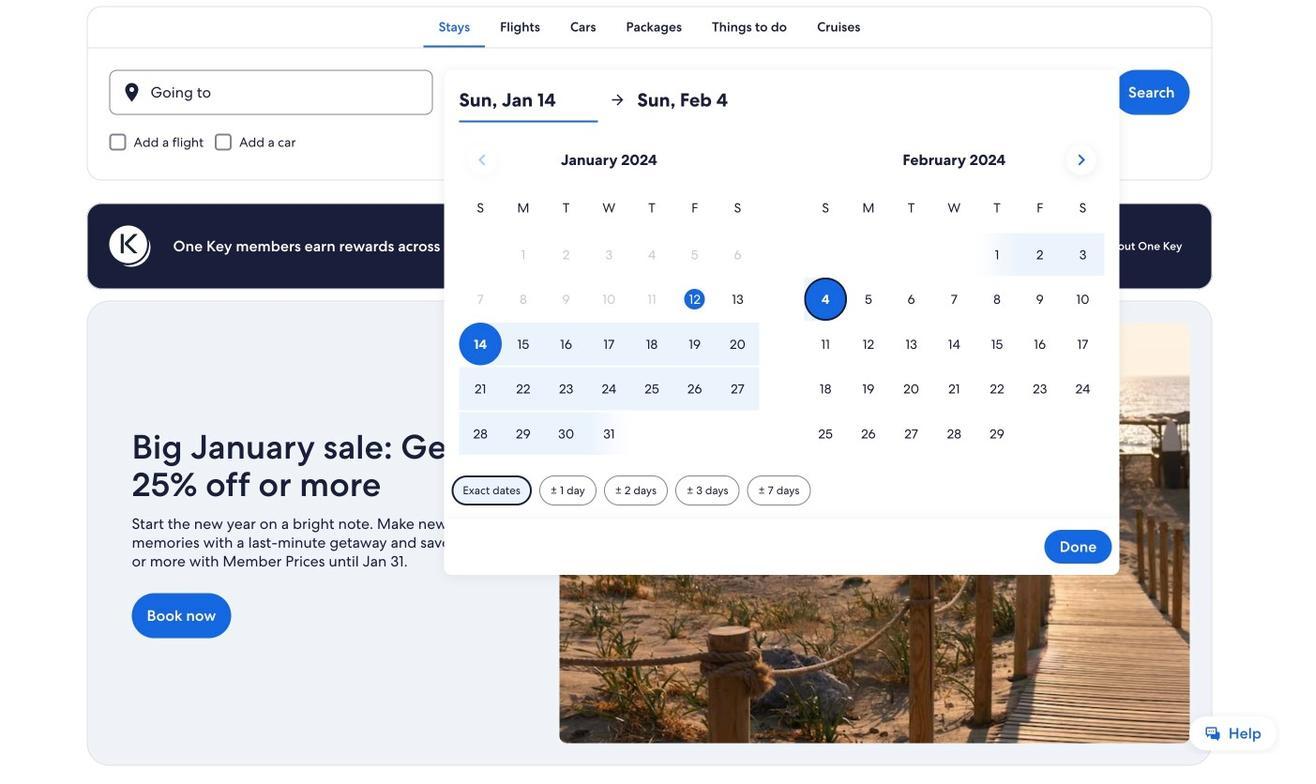 Task type: locate. For each thing, give the bounding box(es) containing it.
february 2024 element
[[804, 197, 1104, 457]]

today element
[[684, 289, 705, 310]]

application
[[459, 137, 1104, 457]]

next month image
[[1070, 149, 1092, 171]]

tab list
[[87, 6, 1212, 47]]

january 2024 element
[[459, 197, 759, 457]]



Task type: vqa. For each thing, say whether or not it's contained in the screenshot.
next month icon
yes



Task type: describe. For each thing, give the bounding box(es) containing it.
directional image
[[609, 91, 626, 108]]

previous month image
[[471, 149, 493, 171]]



